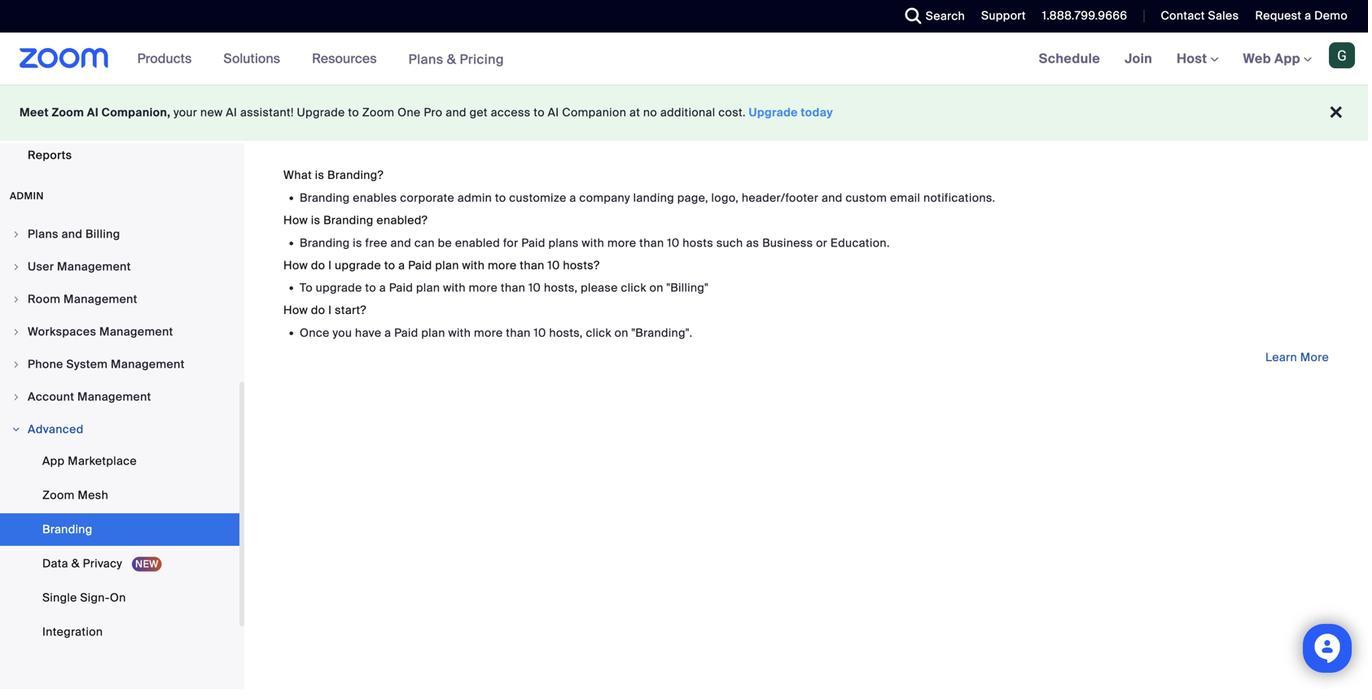 Task type: describe. For each thing, give the bounding box(es) containing it.
contact
[[1161, 8, 1205, 23]]

or
[[816, 236, 828, 251]]

right image inside advanced menu item
[[11, 425, 21, 435]]

meet zoom ai companion, your new ai assistant! upgrade to zoom one pro and get access to ai companion at no additional cost. upgrade today
[[20, 105, 833, 120]]

notifications.
[[924, 190, 996, 206]]

to down "free"
[[384, 258, 395, 273]]

plans for plans & pricing
[[409, 51, 443, 68]]

marketplace
[[68, 454, 137, 469]]

to right admin
[[495, 190, 506, 206]]

products button
[[137, 33, 199, 85]]

once
[[300, 326, 330, 341]]

advanced menu item
[[0, 415, 239, 445]]

right image for user management
[[11, 262, 21, 272]]

& for data
[[71, 557, 80, 572]]

request a demo
[[1255, 8, 1348, 23]]

you
[[333, 326, 352, 341]]

single sign-on link
[[0, 582, 239, 615]]

phone system management menu item
[[0, 349, 239, 380]]

demo
[[1315, 8, 1348, 23]]

contact sales
[[1161, 8, 1239, 23]]

on
[[110, 591, 126, 606]]

schedule
[[1039, 50, 1100, 67]]

no
[[643, 105, 657, 120]]

pricing
[[460, 51, 504, 68]]

management for user management
[[57, 259, 131, 274]]

host button
[[1177, 50, 1219, 67]]

0 vertical spatial on
[[650, 281, 664, 296]]

what
[[283, 168, 312, 183]]

branding down what
[[300, 190, 350, 206]]

billing
[[86, 227, 120, 242]]

learn more
[[1266, 350, 1329, 365]]

workspaces
[[28, 325, 96, 340]]

workspaces management
[[28, 325, 173, 340]]

learn more link
[[283, 350, 1329, 366]]

branding inside advanced menu
[[42, 522, 93, 538]]

what is branding? branding enables corporate admin to customize a company landing page, logo, header/footer and custom email notifications. how is branding enabled? branding is free and can be enabled for paid plans with more than 10 hosts such as business or education. how do i upgrade to a paid plan with more than 10 hosts? to upgrade to a paid plan with more than 10 hosts, please click on "billing" how do i start? once you have a paid plan with more than 10 hosts, click on "branding".
[[283, 168, 996, 341]]

room management
[[28, 292, 137, 307]]

customize
[[509, 190, 567, 206]]

company
[[579, 190, 630, 206]]

web app
[[1243, 50, 1301, 67]]

admin
[[458, 190, 492, 206]]

schedule link
[[1027, 33, 1113, 85]]

2 upgrade from the left
[[749, 105, 798, 120]]

enables
[[353, 190, 397, 206]]

single
[[42, 591, 77, 606]]

reports link
[[0, 139, 239, 172]]

companion,
[[102, 105, 170, 120]]

a down enabled?
[[398, 258, 405, 273]]

product information navigation
[[125, 33, 516, 86]]

room
[[28, 292, 61, 307]]

right image for account
[[11, 393, 21, 402]]

room management menu item
[[0, 284, 239, 315]]

companion
[[562, 105, 626, 120]]

and left custom
[[822, 190, 843, 206]]

data & privacy
[[42, 557, 125, 572]]

branding up to
[[300, 236, 350, 251]]

0 vertical spatial upgrade
[[335, 258, 381, 273]]

plans for plans and billing
[[28, 227, 58, 242]]

management for account management
[[77, 390, 151, 405]]

& for plans
[[447, 51, 456, 68]]

start?
[[335, 303, 366, 318]]

request
[[1255, 8, 1302, 23]]

account
[[28, 390, 74, 405]]

app inside "link"
[[42, 454, 65, 469]]

app marketplace link
[[0, 445, 239, 478]]

right image for room
[[11, 295, 21, 305]]

phone system management
[[28, 357, 185, 372]]

meetings navigation
[[1027, 33, 1368, 86]]

right image for phone
[[11, 360, 21, 370]]

to down resources dropdown button
[[348, 105, 359, 120]]

reports
[[28, 148, 72, 163]]

1 upgrade from the left
[[297, 105, 345, 120]]

right image for workspaces management
[[11, 327, 21, 337]]

more
[[1300, 350, 1329, 365]]

email
[[890, 190, 921, 206]]

management for workspaces management
[[99, 325, 173, 340]]

plans
[[549, 236, 579, 251]]

meet zoom ai companion, footer
[[0, 85, 1368, 141]]

banner containing products
[[0, 33, 1368, 86]]

corporate
[[400, 190, 455, 206]]

sales
[[1208, 8, 1239, 23]]

1 vertical spatial upgrade
[[316, 281, 362, 296]]

please
[[581, 281, 618, 296]]

your
[[174, 105, 197, 120]]

2 vertical spatial is
[[353, 236, 362, 251]]

assistant!
[[240, 105, 294, 120]]

user management menu item
[[0, 252, 239, 283]]

enabled?
[[377, 213, 428, 228]]

3 how from the top
[[283, 303, 308, 318]]

upgrade today link
[[749, 105, 833, 120]]

web app button
[[1243, 50, 1312, 67]]

for
[[503, 236, 518, 251]]

resources
[[312, 50, 377, 67]]

zoom mesh link
[[0, 480, 239, 512]]

data
[[42, 557, 68, 572]]

data & privacy link
[[0, 548, 239, 581]]

new
[[200, 105, 223, 120]]

plans and billing
[[28, 227, 120, 242]]

1.888.799.9666
[[1042, 8, 1128, 23]]

search
[[926, 9, 965, 24]]

1 ai from the left
[[87, 105, 99, 120]]



Task type: locate. For each thing, give the bounding box(es) containing it.
2 right image from the top
[[11, 295, 21, 305]]

& inside product information navigation
[[447, 51, 456, 68]]

management inside the account management menu item
[[77, 390, 151, 405]]

management down room management menu item
[[99, 325, 173, 340]]

right image inside user management menu item
[[11, 262, 21, 272]]

solutions button
[[223, 33, 288, 85]]

mesh
[[78, 488, 108, 503]]

& inside data & privacy link
[[71, 557, 80, 572]]

advanced
[[28, 422, 84, 437]]

management for room management
[[64, 292, 137, 307]]

upgrade right the cost.
[[749, 105, 798, 120]]

do
[[311, 258, 325, 273], [311, 303, 325, 318]]

click right please in the top left of the page
[[621, 281, 647, 296]]

"branding".
[[632, 326, 693, 341]]

enabled
[[455, 236, 500, 251]]

1 vertical spatial &
[[71, 557, 80, 572]]

app down advanced
[[42, 454, 65, 469]]

1 vertical spatial app
[[42, 454, 65, 469]]

2 do from the top
[[311, 303, 325, 318]]

do up once
[[311, 303, 325, 318]]

0 vertical spatial is
[[315, 168, 324, 183]]

plans & pricing link
[[409, 51, 504, 68], [409, 51, 504, 68]]

1 how from the top
[[283, 213, 308, 228]]

hosts, down please in the top left of the page
[[549, 326, 583, 341]]

access
[[491, 105, 531, 120]]

upgrade
[[297, 105, 345, 120], [749, 105, 798, 120]]

management down billing
[[57, 259, 131, 274]]

plans up meet zoom ai companion, your new ai assistant! upgrade to zoom one pro and get access to ai companion at no additional cost. upgrade today
[[409, 51, 443, 68]]

0 vertical spatial right image
[[11, 262, 21, 272]]

how
[[283, 213, 308, 228], [283, 258, 308, 273], [283, 303, 308, 318]]

meet
[[20, 105, 49, 120]]

2 how from the top
[[283, 258, 308, 273]]

hosts,
[[544, 281, 578, 296], [549, 326, 583, 341]]

management inside room management menu item
[[64, 292, 137, 307]]

right image left account
[[11, 393, 21, 402]]

1 vertical spatial i
[[328, 303, 332, 318]]

plans
[[409, 51, 443, 68], [28, 227, 58, 242]]

right image for plans
[[11, 230, 21, 239]]

phone
[[28, 357, 63, 372]]

0 vertical spatial i
[[328, 258, 332, 273]]

0 horizontal spatial upgrade
[[297, 105, 345, 120]]

zoom left the one on the top of page
[[362, 105, 395, 120]]

business
[[762, 236, 813, 251]]

and left get
[[446, 105, 467, 120]]

& right the data
[[71, 557, 80, 572]]

2 right image from the top
[[11, 327, 21, 337]]

privacy
[[83, 557, 122, 572]]

education.
[[831, 236, 890, 251]]

1 i from the top
[[328, 258, 332, 273]]

1 horizontal spatial click
[[621, 281, 647, 296]]

1 do from the top
[[311, 258, 325, 273]]

2 vertical spatial plan
[[421, 326, 445, 341]]

0 horizontal spatial app
[[42, 454, 65, 469]]

branding down enables
[[323, 213, 374, 228]]

how up to
[[283, 258, 308, 273]]

1 horizontal spatial &
[[447, 51, 456, 68]]

advanced menu
[[0, 445, 239, 651]]

& left pricing
[[447, 51, 456, 68]]

profile picture image
[[1329, 42, 1355, 68]]

with
[[582, 236, 604, 251], [462, 258, 485, 273], [443, 281, 466, 296], [448, 326, 471, 341]]

2 horizontal spatial ai
[[548, 105, 559, 120]]

ai left companion,
[[87, 105, 99, 120]]

branding link
[[0, 514, 239, 546]]

is right what
[[315, 168, 324, 183]]

right image
[[11, 230, 21, 239], [11, 295, 21, 305], [11, 360, 21, 370], [11, 393, 21, 402], [11, 425, 21, 435]]

how down what
[[283, 213, 308, 228]]

upgrade
[[335, 258, 381, 273], [316, 281, 362, 296]]

join link
[[1113, 33, 1165, 85]]

and
[[446, 105, 467, 120], [822, 190, 843, 206], [61, 227, 83, 242], [391, 236, 411, 251]]

4 right image from the top
[[11, 393, 21, 402]]

than
[[639, 236, 664, 251], [520, 258, 545, 273], [501, 281, 526, 296], [506, 326, 531, 341]]

on left "branding".
[[615, 326, 629, 341]]

plans up user on the top left of page
[[28, 227, 58, 242]]

1 right image from the top
[[11, 262, 21, 272]]

cost.
[[719, 105, 746, 120]]

right image down "admin"
[[11, 230, 21, 239]]

a left demo
[[1305, 8, 1312, 23]]

right image
[[11, 262, 21, 272], [11, 327, 21, 337]]

i up once
[[328, 258, 332, 273]]

admin
[[10, 190, 44, 202]]

plans & pricing
[[409, 51, 504, 68]]

to
[[348, 105, 359, 120], [534, 105, 545, 120], [495, 190, 506, 206], [384, 258, 395, 273], [365, 281, 376, 296]]

10
[[667, 236, 680, 251], [548, 258, 560, 273], [529, 281, 541, 296], [534, 326, 546, 341]]

right image inside room management menu item
[[11, 295, 21, 305]]

plans and billing menu item
[[0, 219, 239, 250]]

workspaces management menu item
[[0, 317, 239, 348]]

management inside phone system management menu item
[[111, 357, 185, 372]]

upgrade up start?
[[316, 281, 362, 296]]

plan down 'be' on the top left of the page
[[435, 258, 459, 273]]

hosts?
[[563, 258, 600, 273]]

right image left room
[[11, 295, 21, 305]]

1 horizontal spatial upgrade
[[749, 105, 798, 120]]

support
[[981, 8, 1026, 23]]

"billing"
[[667, 281, 709, 296]]

right image left workspaces
[[11, 327, 21, 337]]

0 horizontal spatial plans
[[28, 227, 58, 242]]

additional
[[660, 105, 715, 120]]

today
[[801, 105, 833, 120]]

zoom left the mesh
[[42, 488, 75, 503]]

header/footer
[[742, 190, 819, 206]]

can
[[414, 236, 435, 251]]

2 ai from the left
[[226, 105, 237, 120]]

right image left user on the top left of page
[[11, 262, 21, 272]]

resources button
[[312, 33, 384, 85]]

account management menu item
[[0, 382, 239, 413]]

1 horizontal spatial ai
[[226, 105, 237, 120]]

app right web
[[1275, 50, 1301, 67]]

branding?
[[327, 168, 384, 183]]

zoom inside advanced menu
[[42, 488, 75, 503]]

custom
[[846, 190, 887, 206]]

1 vertical spatial plan
[[416, 281, 440, 296]]

contact sales link
[[1149, 0, 1243, 33], [1161, 8, 1239, 23]]

1 horizontal spatial app
[[1275, 50, 1301, 67]]

app marketplace
[[42, 454, 137, 469]]

1 right image from the top
[[11, 230, 21, 239]]

one
[[398, 105, 421, 120]]

free
[[365, 236, 387, 251]]

app
[[1275, 50, 1301, 67], [42, 454, 65, 469]]

plan down can
[[416, 281, 440, 296]]

right image inside plans and billing menu item
[[11, 230, 21, 239]]

management up workspaces management
[[64, 292, 137, 307]]

side navigation navigation
[[0, 0, 244, 690]]

right image inside phone system management menu item
[[11, 360, 21, 370]]

and inside 'meet zoom ai companion,' footer
[[446, 105, 467, 120]]

right image left advanced
[[11, 425, 21, 435]]

pro
[[424, 105, 443, 120]]

0 vertical spatial &
[[447, 51, 456, 68]]

management inside workspaces management menu item
[[99, 325, 173, 340]]

be
[[438, 236, 452, 251]]

zoom
[[52, 105, 84, 120], [362, 105, 395, 120], [42, 488, 75, 503]]

host
[[1177, 50, 1211, 67]]

1 vertical spatial is
[[311, 213, 320, 228]]

user management
[[28, 259, 131, 274]]

upgrade down "free"
[[335, 258, 381, 273]]

plans inside menu item
[[28, 227, 58, 242]]

management down workspaces management menu item
[[111, 357, 185, 372]]

0 horizontal spatial &
[[71, 557, 80, 572]]

admin menu menu
[[0, 219, 239, 652]]

sign-
[[80, 591, 110, 606]]

1 vertical spatial plans
[[28, 227, 58, 242]]

0 horizontal spatial ai
[[87, 105, 99, 120]]

to
[[300, 281, 313, 296]]

1 vertical spatial hosts,
[[549, 326, 583, 341]]

click down please in the top left of the page
[[586, 326, 612, 341]]

account management
[[28, 390, 151, 405]]

upgrade down product information navigation
[[297, 105, 345, 120]]

1 vertical spatial how
[[283, 258, 308, 273]]

0 vertical spatial plan
[[435, 258, 459, 273]]

1 vertical spatial do
[[311, 303, 325, 318]]

hosts, down hosts?
[[544, 281, 578, 296]]

do up to
[[311, 258, 325, 273]]

plan right have
[[421, 326, 445, 341]]

i left start?
[[328, 303, 332, 318]]

search button
[[893, 0, 969, 33]]

and inside menu item
[[61, 227, 83, 242]]

logo,
[[711, 190, 739, 206]]

zoom logo image
[[20, 48, 109, 68]]

and down enabled?
[[391, 236, 411, 251]]

0 horizontal spatial click
[[586, 326, 612, 341]]

branding down zoom mesh
[[42, 522, 93, 538]]

a right have
[[385, 326, 391, 341]]

learn
[[1266, 350, 1297, 365]]

plans inside product information navigation
[[409, 51, 443, 68]]

0 vertical spatial click
[[621, 281, 647, 296]]

get
[[470, 105, 488, 120]]

click
[[621, 281, 647, 296], [586, 326, 612, 341]]

how down to
[[283, 303, 308, 318]]

integration
[[42, 625, 103, 640]]

a left 'company'
[[570, 190, 576, 206]]

app inside 'meetings' navigation
[[1275, 50, 1301, 67]]

1 vertical spatial click
[[586, 326, 612, 341]]

3 ai from the left
[[548, 105, 559, 120]]

is down what
[[311, 213, 320, 228]]

a down "free"
[[379, 281, 386, 296]]

management inside user management menu item
[[57, 259, 131, 274]]

on left "billing"
[[650, 281, 664, 296]]

is
[[315, 168, 324, 183], [311, 213, 320, 228], [353, 236, 362, 251]]

banner
[[0, 33, 1368, 86]]

1 vertical spatial on
[[615, 326, 629, 341]]

zoom right meet
[[52, 105, 84, 120]]

to up start?
[[365, 281, 376, 296]]

1 horizontal spatial on
[[650, 281, 664, 296]]

solutions
[[223, 50, 280, 67]]

user
[[28, 259, 54, 274]]

0 vertical spatial app
[[1275, 50, 1301, 67]]

more
[[608, 236, 636, 251], [488, 258, 517, 273], [469, 281, 498, 296], [474, 326, 503, 341]]

and left billing
[[61, 227, 83, 242]]

to right access
[[534, 105, 545, 120]]

right image left phone
[[11, 360, 21, 370]]

branding
[[300, 190, 350, 206], [323, 213, 374, 228], [300, 236, 350, 251], [42, 522, 93, 538]]

management down phone system management menu item
[[77, 390, 151, 405]]

ai right new
[[226, 105, 237, 120]]

ai left companion
[[548, 105, 559, 120]]

0 vertical spatial plans
[[409, 51, 443, 68]]

0 vertical spatial hosts,
[[544, 281, 578, 296]]

1 vertical spatial right image
[[11, 327, 21, 337]]

landing
[[633, 190, 674, 206]]

is left "free"
[[353, 236, 362, 251]]

1 horizontal spatial plans
[[409, 51, 443, 68]]

hosts
[[683, 236, 713, 251]]

web
[[1243, 50, 1271, 67]]

request a demo link
[[1243, 0, 1368, 33], [1255, 8, 1348, 23]]

management
[[57, 259, 131, 274], [64, 292, 137, 307], [99, 325, 173, 340], [111, 357, 185, 372], [77, 390, 151, 405]]

page,
[[677, 190, 708, 206]]

0 vertical spatial do
[[311, 258, 325, 273]]

zoom mesh
[[42, 488, 108, 503]]

5 right image from the top
[[11, 425, 21, 435]]

3 right image from the top
[[11, 360, 21, 370]]

2 vertical spatial how
[[283, 303, 308, 318]]

integration link
[[0, 617, 239, 649]]

at
[[630, 105, 640, 120]]

0 horizontal spatial on
[[615, 326, 629, 341]]

right image inside workspaces management menu item
[[11, 327, 21, 337]]

have
[[355, 326, 381, 341]]

0 vertical spatial how
[[283, 213, 308, 228]]

right image inside the account management menu item
[[11, 393, 21, 402]]

2 i from the top
[[328, 303, 332, 318]]



Task type: vqa. For each thing, say whether or not it's contained in the screenshot.
"Comment Panel" icon
no



